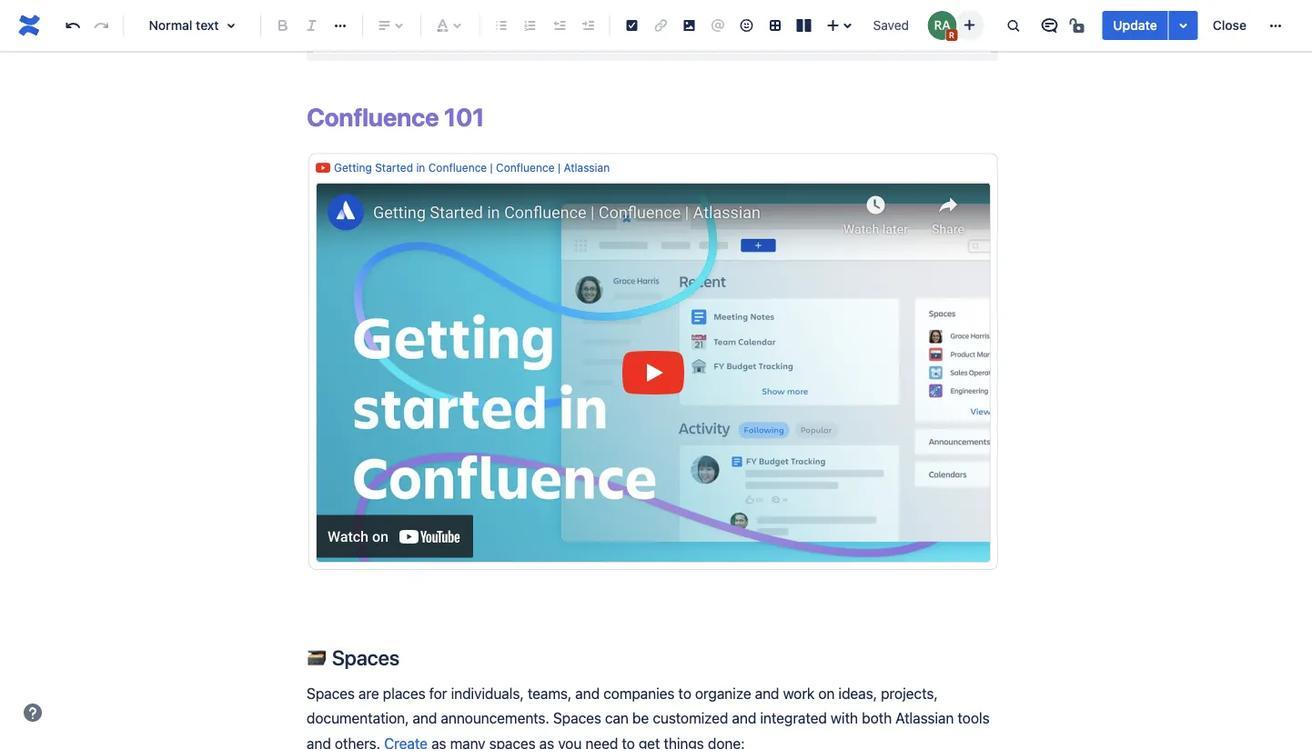 Task type: locate. For each thing, give the bounding box(es) containing it.
comment icon image
[[1039, 15, 1060, 36]]

documentation,
[[307, 710, 409, 727]]

1 horizontal spatial |
[[558, 162, 561, 174]]

atlassian inside the spaces are places for individuals, teams, and companies to organize and work on ideas, projects, documentation, and announcements. spaces can be customized and integrated with both atlassian tools and others.
[[896, 710, 954, 727]]

normal text
[[149, 18, 219, 33]]

customized
[[653, 710, 728, 727]]

confluence
[[307, 102, 439, 132], [428, 162, 487, 174], [496, 162, 555, 174]]

getting started in confluence | confluence | atlassian link
[[334, 162, 610, 174]]

confluence 101
[[307, 102, 484, 132]]

close button
[[1202, 11, 1258, 40]]

can
[[605, 710, 629, 727]]

on
[[818, 685, 835, 702]]

bold ⌘b image
[[272, 15, 294, 36]]

101
[[444, 102, 484, 132]]

numbered list ⌘⇧7 image
[[519, 15, 541, 36]]

and right teams,
[[575, 685, 600, 702]]

0 vertical spatial spaces
[[332, 646, 399, 670]]

to
[[678, 685, 691, 702]]

add image, video, or file image
[[678, 15, 700, 36]]

and left work
[[755, 685, 779, 702]]

individuals,
[[451, 685, 524, 702]]

normal
[[149, 18, 192, 33]]

redo ⌘⇧z image
[[90, 15, 112, 36]]

confluence image
[[15, 11, 44, 40], [15, 11, 44, 40]]

spaces up are
[[332, 646, 399, 670]]

0 horizontal spatial |
[[490, 162, 493, 174]]

integrated
[[760, 710, 827, 727]]

in
[[416, 162, 425, 174]]

spaces down teams,
[[553, 710, 601, 727]]

spaces
[[332, 646, 399, 670], [307, 685, 355, 702], [553, 710, 601, 727]]

announcements.
[[441, 710, 550, 727]]

and
[[575, 685, 600, 702], [755, 685, 779, 702], [413, 710, 437, 727], [732, 710, 756, 727], [307, 735, 331, 750]]

update button
[[1102, 11, 1168, 40]]

atlassian
[[564, 162, 610, 174], [896, 710, 954, 727]]

close
[[1213, 18, 1247, 33]]

and down organize
[[732, 710, 756, 727]]

no restrictions image
[[1068, 15, 1090, 36]]

normal text button
[[131, 5, 253, 46]]

with
[[831, 710, 858, 727]]

and down for
[[413, 710, 437, 727]]

spaces up documentation,
[[307, 685, 355, 702]]

1 horizontal spatial atlassian
[[896, 710, 954, 727]]

|
[[490, 162, 493, 174], [558, 162, 561, 174]]

ruby anderson image
[[928, 11, 957, 40]]

getting started in confluence | confluence | atlassian
[[334, 162, 610, 174]]

spaces are places for individuals, teams, and companies to organize and work on ideas, projects, documentation, and announcements. spaces can be customized and integrated with both atlassian tools and others.
[[307, 685, 993, 750]]

1 vertical spatial atlassian
[[896, 710, 954, 727]]

0 vertical spatial atlassian
[[564, 162, 610, 174]]

2 vertical spatial spaces
[[553, 710, 601, 727]]

find and replace image
[[1002, 15, 1024, 36]]



Task type: describe. For each thing, give the bounding box(es) containing it.
more image
[[1265, 15, 1287, 36]]

adjust update settings image
[[1173, 15, 1195, 36]]

1 vertical spatial spaces
[[307, 685, 355, 702]]

🗃️ spaces
[[307, 646, 399, 670]]

link image
[[650, 15, 672, 36]]

action item image
[[621, 15, 643, 36]]

layouts image
[[793, 15, 815, 36]]

emoji image
[[736, 15, 758, 36]]

work
[[783, 685, 815, 702]]

undo ⌘z image
[[62, 15, 84, 36]]

getting
[[334, 162, 372, 174]]

companies
[[604, 685, 675, 702]]

editable content region
[[278, 0, 1027, 750]]

teams,
[[528, 685, 572, 702]]

outdent ⇧tab image
[[548, 15, 570, 36]]

started
[[375, 162, 413, 174]]

more formatting image
[[330, 15, 351, 36]]

projects,
[[881, 685, 938, 702]]

2 | from the left
[[558, 162, 561, 174]]

bullet list ⌘⇧8 image
[[491, 15, 512, 36]]

italic ⌘i image
[[301, 15, 323, 36]]

places
[[383, 685, 425, 702]]

for
[[429, 685, 447, 702]]

🗃️
[[307, 646, 327, 670]]

0 horizontal spatial atlassian
[[564, 162, 610, 174]]

tools
[[958, 710, 990, 727]]

be
[[632, 710, 649, 727]]

organize
[[695, 685, 751, 702]]

invite to edit image
[[959, 14, 980, 36]]

indent tab image
[[577, 15, 599, 36]]

others.
[[335, 735, 380, 750]]

update
[[1113, 18, 1157, 33]]

1 | from the left
[[490, 162, 493, 174]]

saved
[[873, 18, 909, 33]]

mention image
[[707, 15, 729, 36]]

table image
[[764, 15, 786, 36]]

are
[[359, 685, 379, 702]]

ideas,
[[839, 685, 877, 702]]

and left others.
[[307, 735, 331, 750]]

text
[[196, 18, 219, 33]]

help image
[[22, 703, 44, 724]]

both
[[862, 710, 892, 727]]



Task type: vqa. For each thing, say whether or not it's contained in the screenshot.
MISSION
no



